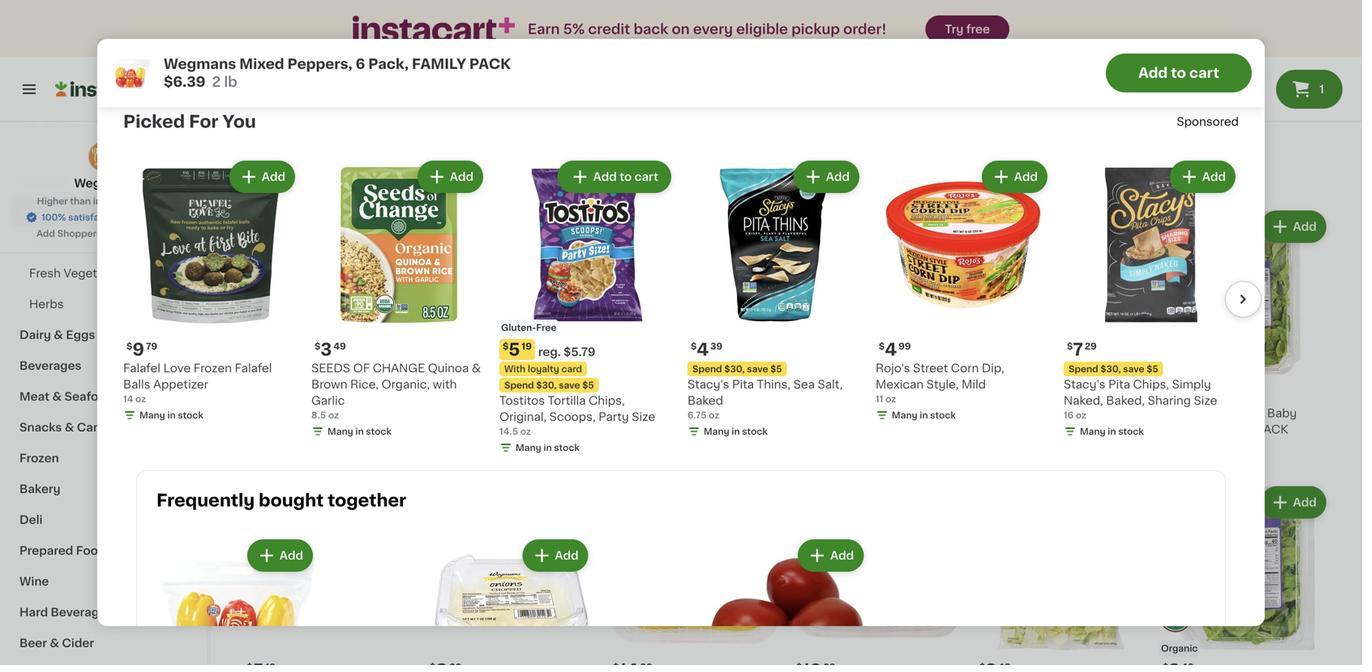 Task type: locate. For each thing, give the bounding box(es) containing it.
$ inside $ 2 89
[[1163, 24, 1169, 32]]

49
[[334, 342, 346, 351]]

cart
[[1190, 66, 1220, 80], [635, 171, 659, 183]]

& for eggs
[[54, 329, 63, 341]]

stock down stacy's pita thins, sea salt, baked 6.75 oz
[[743, 427, 768, 436]]

1 vertical spatial 16
[[1064, 411, 1074, 420]]

$ inside $ 1 79
[[430, 24, 436, 32]]

family down $ 1 79
[[412, 57, 466, 71]]

$5 for 4
[[771, 365, 783, 374]]

100%
[[41, 213, 66, 222]]

many for stacy's pita chips, simply naked, baked, sharing size
[[1081, 427, 1106, 436]]

09
[[633, 24, 646, 32], [999, 24, 1011, 32], [816, 387, 829, 396]]

1 horizontal spatial 79
[[445, 24, 456, 32]]

6 inside the wegmans mixed peppers, 6 pack, family pack
[[578, 408, 585, 419]]

whole down order!
[[876, 41, 912, 53]]

0 horizontal spatial $30,
[[537, 381, 557, 390]]

$ left back
[[613, 24, 619, 32]]

(corriander)
[[326, 44, 395, 56]]

1 horizontal spatial falafel
[[235, 363, 272, 374]]

oz down original,
[[521, 427, 531, 436]]

99
[[899, 342, 912, 351]]

pita inside stacy's pita chips, simply naked, baked, sharing size 16 oz
[[1109, 379, 1131, 390]]

lb right 0.4
[[290, 436, 298, 445]]

rojo's
[[876, 363, 911, 374]]

tortillas,
[[123, 41, 171, 53]]

0 horizontal spatial 3
[[321, 341, 332, 358]]

thins,
[[757, 379, 791, 390]]

organic inside the wegmans organic baby spinach, family pack
[[1220, 408, 1265, 419]]

29 inside $ 7 29
[[1086, 342, 1097, 351]]

$ right thins,
[[797, 387, 803, 396]]

bunch inside thyme, bunch 1 bunch
[[1166, 60, 1195, 69]]

pack, down the $ 6 39
[[427, 424, 457, 435]]

product group containing 12
[[610, 207, 780, 451]]

wegmans inside wegmans gordita style fajita tortillas, 8 inch, 16 count, family pack 30.5 oz
[[123, 25, 180, 37]]

$ 1 19
[[247, 23, 272, 40]]

0 horizontal spatial 79
[[146, 342, 157, 351]]

save
[[139, 229, 161, 238], [747, 365, 769, 374], [1124, 365, 1145, 374], [559, 381, 581, 390]]

vegetables
[[64, 268, 128, 279]]

wegmans for wegmans mixed peppers, 6 pack, family pack $6.39 2 lb
[[164, 57, 236, 71]]

in for stacy's pita chips, simply naked, baked, sharing size
[[1109, 427, 1117, 436]]

& right "beer"
[[50, 638, 59, 649]]

0 vertical spatial frozen
[[748, 25, 786, 37]]

$ 4 39
[[691, 341, 723, 358]]

stores
[[184, 86, 213, 95]]

$ inside $ 5 79
[[1163, 387, 1169, 396]]

wegmans inside 'wegmans crisp n sweet whole kernel corn'
[[876, 25, 933, 37]]

wegmans
[[123, 25, 180, 37], [688, 25, 745, 37], [876, 25, 933, 37], [164, 57, 236, 71], [74, 178, 133, 189], [427, 408, 484, 419], [793, 408, 850, 419], [1160, 408, 1217, 419]]

5 inside $ 5 19 reg. $5.79 with loyalty card spend $30, save $5 tostitos tortilla chips, original, scoops, party size 14.5 oz
[[509, 341, 520, 358]]

1 vertical spatial frozen
[[194, 363, 232, 374]]

$ for $ 4 39
[[691, 342, 697, 351]]

79 up 1 bunch
[[445, 24, 456, 32]]

2 kernel from the left
[[915, 41, 952, 53]]

09 right sea at the bottom of page
[[816, 387, 829, 396]]

mixed for wegmans mixed peppers, 6 pack, family pack $6.39 2 lb
[[239, 57, 284, 71]]

19 down gluten-free
[[522, 342, 532, 351]]

oz inside wegmans gordita style fajita tortillas, 8 inch, 16 count, family pack 30.5 oz
[[146, 73, 157, 82]]

5 for $ 5 79
[[1169, 386, 1181, 403]]

in for rojo's street corn dip, mexican style, mild
[[920, 411, 929, 420]]

meat
[[19, 391, 50, 402]]

$30, down loyalty
[[537, 381, 557, 390]]

all inside all stores link
[[170, 86, 182, 95]]

$ down quinoa
[[430, 387, 436, 396]]

stock down scoops,
[[554, 443, 580, 452]]

dairy & eggs link
[[10, 320, 197, 350]]

each up the sold
[[285, 385, 317, 398]]

$ 6 39
[[430, 386, 461, 403]]

spend $30, save $5 up baked,
[[1069, 365, 1159, 374]]

1 horizontal spatial stacy's
[[1064, 379, 1106, 390]]

2 horizontal spatial frozen
[[748, 25, 786, 37]]

39 inside $ 4 39
[[711, 342, 723, 351]]

$30, for 7
[[1101, 365, 1122, 374]]

oz inside $ 5 19 reg. $5.79 with loyalty card spend $30, save $5 tostitos tortilla chips, original, scoops, party size 14.5 oz
[[521, 427, 531, 436]]

mixed inside the wegmans mixed peppers, 6 pack, family pack
[[486, 408, 521, 419]]

oz right 30.5
[[146, 73, 157, 82]]

0 horizontal spatial add to cart
[[594, 171, 659, 183]]

2 horizontal spatial $30,
[[1101, 365, 1122, 374]]

pita inside stacy's pita thins, sea salt, baked 6.75 oz
[[733, 379, 754, 390]]

1 horizontal spatial pack,
[[427, 424, 457, 435]]

0 horizontal spatial cart
[[635, 171, 659, 183]]

oz right the 11
[[886, 395, 897, 404]]

1 horizontal spatial 09
[[816, 387, 829, 396]]

many for seeds of change quinoa & brown rice, organic, with garlic
[[328, 427, 353, 436]]

sea
[[794, 379, 815, 390]]

product group
[[123, 157, 299, 425], [312, 157, 487, 441], [500, 157, 675, 458], [688, 157, 863, 441], [876, 157, 1051, 425], [1064, 157, 1240, 441], [243, 207, 414, 447], [427, 207, 597, 451], [610, 207, 780, 451], [793, 207, 964, 434], [977, 207, 1147, 434], [1160, 207, 1331, 470], [243, 483, 414, 665], [1160, 483, 1331, 665], [157, 536, 316, 665], [432, 536, 592, 665], [708, 536, 868, 665]]

29 for 7
[[1086, 342, 1097, 351]]

mixed
[[239, 57, 284, 71], [486, 408, 521, 419]]

each
[[366, 408, 394, 419]]

3 inside item carousel region
[[321, 341, 332, 358]]

0 horizontal spatial 39
[[449, 387, 461, 396]]

0 vertical spatial 3
[[986, 23, 997, 40]]

16
[[215, 41, 227, 53], [1064, 411, 1074, 420]]

many for tostitos tortilla chips, original, scoops, party size
[[516, 443, 542, 452]]

pack right 1 bunch
[[470, 57, 511, 71]]

09 for 3
[[999, 24, 1011, 32]]

spo nsored
[[1178, 116, 1240, 127]]

spend up tostitos
[[505, 381, 534, 390]]

0 horizontal spatial $5
[[583, 381, 594, 390]]

1 inside fresh cilantro (corriander) 1 ct
[[243, 60, 247, 69]]

oz right "14" on the left bottom of the page
[[135, 395, 146, 404]]

16 right inch, in the left of the page
[[215, 41, 227, 53]]

peppers, down cilantro
[[288, 57, 353, 71]]

0 horizontal spatial 2
[[212, 75, 221, 89]]

recipes link
[[10, 166, 197, 196]]

1 inside button
[[1320, 84, 1325, 95]]

rice,
[[351, 379, 379, 390]]

1 horizontal spatial add to cart button
[[1107, 54, 1253, 92]]

lb
[[224, 75, 237, 89], [290, 436, 298, 445]]

0 horizontal spatial 29
[[815, 24, 827, 32]]

oz right 28
[[514, 57, 524, 66]]

2 bunch from the left
[[1166, 60, 1195, 69]]

8 inside wegmans gordita style fajita tortillas, 8 inch, 16 count, family pack 30.5 oz
[[174, 41, 181, 53]]

peppers, inside wegmans mixed peppers, 6 pack, family pack $6.39 2 lb
[[288, 57, 353, 71]]

pack, inside the wegmans mixed peppers, 6 pack, family pack
[[427, 424, 457, 435]]

$ up 'balls'
[[127, 342, 133, 351]]

1 horizontal spatial 29
[[1086, 342, 1097, 351]]

pack, for wegmans mixed peppers, 6 pack, family pack $6.39 2 lb
[[369, 57, 409, 71]]

$ inside $ 3 09
[[980, 24, 986, 32]]

0 vertical spatial add to cart
[[1139, 66, 1220, 80]]

1 button
[[1277, 70, 1343, 109]]

stock for rojo's street corn dip, mexican style, mild
[[931, 411, 956, 420]]

fruits
[[64, 237, 96, 248]]

instacart logo image
[[55, 80, 153, 99]]

1 horizontal spatial 8
[[803, 386, 814, 403]]

14.5
[[500, 427, 519, 436]]

stock down 'each'
[[366, 427, 392, 436]]

bakery link
[[10, 474, 197, 505]]

by down garlic
[[327, 408, 341, 419]]

0 vertical spatial 16
[[215, 41, 227, 53]]

$30, up baked,
[[1101, 365, 1122, 374]]

5 for $ 5 19 reg. $5.79 with loyalty card spend $30, save $5 tostitos tortilla chips, original, scoops, party size 14.5 oz
[[509, 341, 520, 358]]

stacy's inside stacy's pita chips, simply naked, baked, sharing size 16 oz
[[1064, 379, 1106, 390]]

wegmans mixed peppers, 6 pack, family pack
[[427, 408, 585, 435]]

0 horizontal spatial all
[[170, 86, 182, 95]]

all down you
[[243, 144, 266, 161]]

0 horizontal spatial size
[[632, 411, 656, 423]]

$5 up thins,
[[771, 365, 783, 374]]

wegmans inside wegmans frozen whole kernel corn
[[688, 25, 745, 37]]

wegmans inside the wegmans organic baby spinach, family pack
[[1160, 408, 1217, 419]]

& for cider
[[50, 638, 59, 649]]

oz down baked
[[709, 411, 720, 420]]

pack down party
[[610, 424, 642, 435]]

$5 inside $ 5 19 reg. $5.79 with loyalty card spend $30, save $5 tostitos tortilla chips, original, scoops, party size 14.5 oz
[[583, 381, 594, 390]]

1 horizontal spatial kernel
[[915, 41, 952, 53]]

by
[[1189, 83, 1205, 95], [327, 408, 341, 419]]

1 horizontal spatial 2
[[803, 23, 814, 40]]

$
[[247, 24, 253, 32], [430, 24, 436, 32], [613, 24, 619, 32], [797, 24, 803, 32], [980, 24, 986, 32], [1163, 24, 1169, 32], [127, 342, 133, 351], [315, 342, 321, 351], [503, 342, 509, 351], [691, 342, 697, 351], [879, 342, 885, 351], [1068, 342, 1074, 351], [430, 387, 436, 396], [613, 387, 619, 396], [797, 387, 803, 396], [980, 387, 986, 396], [1163, 387, 1169, 396]]

28 oz
[[500, 57, 524, 66]]

spend $30, save $5 for 4
[[693, 365, 783, 374]]

0 vertical spatial all
[[170, 86, 182, 95]]

1 bunch from the left
[[433, 60, 462, 69]]

$ 0
[[980, 386, 998, 403]]

bunch down $ 1 79
[[433, 60, 462, 69]]

corn inside 'wegmans crisp n sweet whole kernel corn'
[[954, 41, 982, 53]]

$ inside $ 3 49
[[315, 342, 321, 351]]

stacy's for 4
[[688, 379, 730, 390]]

$ for $ 1 79
[[430, 24, 436, 32]]

$30, up stacy's pita thins, sea salt, baked 6.75 oz
[[725, 365, 745, 374]]

2 horizontal spatial 09
[[999, 24, 1011, 32]]

19 inside the $ 1 19
[[262, 24, 272, 32]]

stacy's inside stacy's pita thins, sea salt, baked 6.75 oz
[[688, 379, 730, 390]]

0 horizontal spatial pita
[[733, 379, 754, 390]]

1 horizontal spatial 5
[[1169, 386, 1181, 403]]

product group containing 0
[[977, 207, 1147, 434]]

0 vertical spatial by
[[1189, 83, 1205, 95]]

(est.)
[[320, 385, 355, 398]]

stacy's pita thins, sea salt, baked 6.75 oz
[[688, 379, 843, 420]]

1 vertical spatial beverages
[[51, 607, 113, 618]]

0 vertical spatial 19
[[262, 24, 272, 32]]

wegmans for wegmans frozen whole kernel corn
[[688, 25, 745, 37]]

1 horizontal spatial peppers,
[[524, 408, 575, 419]]

ready by 11:25am link
[[1120, 80, 1257, 99]]

family down thins,
[[729, 408, 771, 419]]

jumbo
[[853, 408, 893, 419]]

size down 12
[[632, 411, 656, 423]]

2 for $ 2 29
[[803, 23, 814, 40]]

wegmans logo image
[[88, 141, 119, 172]]

1 horizontal spatial whole
[[876, 41, 912, 53]]

stock down style, on the right of page
[[931, 411, 956, 420]]

1 vertical spatial 39
[[449, 387, 461, 396]]

$ 1 79
[[430, 23, 456, 40]]

2 horizontal spatial to
[[1172, 66, 1187, 80]]

snacks & candy
[[19, 422, 116, 433]]

than
[[70, 197, 91, 206]]

frozen up bakery
[[19, 453, 59, 464]]

09 inside $ 4 09
[[633, 24, 646, 32]]

try
[[946, 24, 964, 35]]

prepared foods
[[19, 545, 112, 557]]

6 down "tortilla"
[[578, 408, 585, 419]]

whole right eligible
[[789, 25, 825, 37]]

size inside $ 5 19 reg. $5.79 with loyalty card spend $30, save $5 tostitos tortilla chips, original, scoops, party size 14.5 oz
[[632, 411, 656, 423]]

2 inside wegmans mixed peppers, 6 pack, family pack $6.39 2 lb
[[212, 75, 221, 89]]

3 for $ 3 09
[[986, 23, 997, 40]]

pack inside wegmans mixed peppers, 6 pack, family pack $6.39 2 lb
[[470, 57, 511, 71]]

with loyalty card price $5.19. original price $5.79. element
[[500, 339, 675, 360]]

1 horizontal spatial bunch
[[1166, 60, 1195, 69]]

save inside $ 5 19 reg. $5.79 with loyalty card spend $30, save $5 tostitos tortilla chips, original, scoops, party size 14.5 oz
[[559, 381, 581, 390]]

kernel inside wegmans frozen whole kernel corn
[[688, 41, 725, 53]]

$ left 49
[[315, 342, 321, 351]]

credit
[[589, 22, 631, 36]]

2 vertical spatial 79
[[1182, 387, 1194, 396]]

$ inside $ 12 organic blueberries, family pack
[[613, 387, 619, 396]]

for
[[189, 113, 219, 130]]

$ for $ 3 49
[[315, 342, 321, 351]]

1 vertical spatial 29
[[1086, 342, 1097, 351]]

1 many in stock button from the left
[[312, 0, 487, 71]]

6 down (corriander)
[[356, 57, 365, 71]]

1 horizontal spatial all
[[243, 144, 266, 161]]

39 down quinoa
[[449, 387, 461, 396]]

1 vertical spatial add to cart button
[[559, 162, 670, 191]]

1 horizontal spatial mixed
[[486, 408, 521, 419]]

many in stock down the
[[328, 427, 392, 436]]

stock up the ready by 11:25am link
[[1119, 57, 1145, 66]]

$ down gluten-
[[503, 342, 509, 351]]

2
[[803, 23, 814, 40], [1169, 23, 1180, 40], [212, 75, 221, 89]]

79 inside $ 5 79
[[1182, 387, 1194, 396]]

wegmans inside the wegmans mixed peppers, 6 pack, family pack
[[427, 408, 484, 419]]

peppers, down "tortilla"
[[524, 408, 575, 419]]

2 vertical spatial 6
[[578, 408, 585, 419]]

0 vertical spatial add to cart button
[[1107, 54, 1253, 92]]

$ inside $ 5 19 reg. $5.79 with loyalty card spend $30, save $5 tostitos tortilla chips, original, scoops, party size 14.5 oz
[[503, 342, 509, 351]]

79 up spinach,
[[1182, 387, 1194, 396]]

in for stacy's pita thins, sea salt, baked
[[732, 427, 740, 436]]

2 spend $30, save $5 from the left
[[1069, 365, 1159, 374]]

oz
[[514, 57, 524, 66], [146, 73, 157, 82], [135, 395, 146, 404], [886, 395, 897, 404], [328, 411, 339, 420], [709, 411, 720, 420], [1076, 411, 1087, 420], [521, 427, 531, 436]]

oz inside falafel love frozen falafel balls appetizer 14 oz
[[135, 395, 146, 404]]

1 pita from the left
[[733, 379, 754, 390]]

each down 8.5
[[300, 436, 322, 445]]

09 right credit
[[633, 24, 646, 32]]

1 kernel from the left
[[688, 41, 725, 53]]

many in stock for seeds of change quinoa & brown rice, organic, with garlic
[[328, 427, 392, 436]]

& right quinoa
[[472, 363, 481, 374]]

6 for wegmans mixed peppers, 6 pack, family pack $6.39 2 lb
[[356, 57, 365, 71]]

0 horizontal spatial 16
[[215, 41, 227, 53]]

$5 inside product group
[[1147, 365, 1159, 374]]

all stores link
[[55, 67, 214, 112]]

None search field
[[232, 67, 711, 112]]

$ down dip, at the bottom right of the page
[[980, 387, 986, 396]]

0 horizontal spatial 09
[[633, 24, 646, 32]]

$ inside $ 4 39
[[691, 342, 697, 351]]

1 stacy's from the left
[[688, 379, 730, 390]]

many in stock down rojo's street corn dip, mexican style, mild 11 oz
[[892, 411, 956, 420]]

$30, inside $ 5 19 reg. $5.79 with loyalty card spend $30, save $5 tostitos tortilla chips, original, scoops, party size 14.5 oz
[[537, 381, 557, 390]]

0 horizontal spatial peppers,
[[288, 57, 353, 71]]

pack inside wegmans gordita style fajita tortillas, 8 inch, 16 count, family pack 30.5 oz
[[168, 58, 200, 69]]

1 vertical spatial add to cart
[[594, 171, 659, 183]]

1 horizontal spatial 4
[[697, 341, 709, 358]]

39 up baked
[[711, 342, 723, 351]]

many in stock down baked,
[[1081, 427, 1145, 436]]

pack, inside wegmans mixed peppers, 6 pack, family pack $6.39 2 lb
[[369, 57, 409, 71]]

1 horizontal spatial many in stock button
[[1064, 0, 1240, 71]]

item carousel region
[[123, 151, 1262, 464]]

2 right $6.39
[[212, 75, 221, 89]]

fresh cilantro (corriander) 1 ct
[[243, 44, 395, 69]]

n
[[969, 25, 978, 37]]

pack inside $ 12 organic blueberries, family pack
[[610, 424, 642, 435]]

pack up $6.39
[[168, 58, 200, 69]]

4 left '99'
[[885, 341, 897, 358]]

2 horizontal spatial $5
[[1147, 365, 1159, 374]]

$ for $ 12 organic blueberries, family pack
[[613, 387, 619, 396]]

fresh inside fresh cilantro (corriander) 1 ct
[[243, 44, 275, 56]]

oz inside seeds of change quinoa & brown rice, organic, with garlic 8.5 oz
[[328, 411, 339, 420]]

candy
[[77, 422, 116, 433]]

fresh fruits link
[[10, 227, 197, 258]]

0 vertical spatial pack,
[[369, 57, 409, 71]]

2 right eligible
[[803, 23, 814, 40]]

1 horizontal spatial 16
[[1064, 411, 1074, 420]]

about
[[243, 436, 271, 445]]

$ up count,
[[247, 24, 253, 32]]

frozen right the love
[[194, 363, 232, 374]]

pack down baby
[[1257, 424, 1289, 435]]

all for all items
[[243, 144, 266, 161]]

28
[[500, 57, 511, 66]]

appetizer
[[153, 379, 208, 390]]

0 vertical spatial chips,
[[1134, 379, 1170, 390]]

stock for seeds of change quinoa & brown rice, organic, with garlic
[[366, 427, 392, 436]]

0 vertical spatial 39
[[711, 342, 723, 351]]

79 for 5
[[1182, 387, 1194, 396]]

in for seeds of change quinoa & brown rice, organic, with garlic
[[356, 427, 364, 436]]

corn inside rojo's street corn dip, mexican style, mild 11 oz
[[952, 363, 979, 374]]

19
[[262, 24, 272, 32], [522, 342, 532, 351]]

fresh down 100%
[[29, 237, 61, 248]]

$ inside $ 4 09
[[613, 24, 619, 32]]

$ right n
[[980, 24, 986, 32]]

1 vertical spatial 8
[[803, 386, 814, 403]]

0 horizontal spatial stacy's
[[688, 379, 730, 390]]

stock for tostitos tortilla chips, original, scoops, party size
[[554, 443, 580, 452]]

0 horizontal spatial 5
[[509, 341, 520, 358]]

in for falafel love frozen falafel balls appetizer
[[167, 411, 176, 420]]

2 stacy's from the left
[[1064, 379, 1106, 390]]

09 right free
[[999, 24, 1011, 32]]

2 horizontal spatial spend
[[1069, 365, 1099, 374]]

1 horizontal spatial to
[[620, 171, 632, 183]]

stock down appetizer
[[178, 411, 204, 420]]

mixed for wegmans mixed peppers, 6 pack, family pack
[[486, 408, 521, 419]]

pita for 7
[[1109, 379, 1131, 390]]

meat & seafood
[[19, 391, 114, 402]]

1 spend $30, save $5 from the left
[[693, 365, 783, 374]]

$ inside the $ 1 19
[[247, 24, 253, 32]]

6 down quinoa
[[436, 386, 448, 403]]

1 inside thyme, bunch 1 bunch
[[1160, 60, 1164, 69]]

100% satisfaction guarantee
[[41, 213, 172, 222]]

stacy's pita chips, simply naked, baked, sharing size 16 oz
[[1064, 379, 1218, 420]]

1 vertical spatial cart
[[635, 171, 659, 183]]

2 vertical spatial frozen
[[19, 453, 59, 464]]

bakery
[[19, 484, 61, 495]]

0 vertical spatial fresh
[[243, 44, 275, 56]]

1 horizontal spatial chips,
[[1134, 379, 1170, 390]]

$ 2 29
[[797, 23, 827, 40]]

0 horizontal spatial frozen
[[19, 453, 59, 464]]

many in stock for rojo's street corn dip, mexican style, mild
[[892, 411, 956, 420]]

2 horizontal spatial 2
[[1169, 23, 1180, 40]]

by right ready on the right of the page
[[1189, 83, 1205, 95]]

8
[[174, 41, 181, 53], [803, 386, 814, 403]]

1
[[253, 23, 260, 40], [436, 23, 443, 40], [243, 60, 247, 69], [427, 60, 431, 69], [1160, 60, 1164, 69], [1320, 84, 1325, 95]]

seeds
[[312, 363, 351, 374]]

2 horizontal spatial 6
[[578, 408, 585, 419]]

wegmans for wegmans crisp n sweet whole kernel corn
[[876, 25, 933, 37]]

1 horizontal spatial pita
[[1109, 379, 1131, 390]]

$ inside the $ 6 39
[[430, 387, 436, 396]]

scoops,
[[550, 411, 596, 423]]

corn down n
[[954, 41, 982, 53]]

in for tostitos tortilla chips, original, scoops, party size
[[544, 443, 552, 452]]

gluten-
[[501, 323, 537, 332]]

family right spinach,
[[1212, 424, 1254, 435]]

dairy
[[19, 329, 51, 341]]

$ inside $ 0
[[980, 387, 986, 396]]

39 for 4
[[711, 342, 723, 351]]

79 inside $ 1 79
[[445, 24, 456, 32]]

oz inside button
[[514, 57, 524, 66]]

1 horizontal spatial spend $30, save $5
[[1069, 365, 1159, 374]]

1 vertical spatial 19
[[522, 342, 532, 351]]

peppers, inside the wegmans mixed peppers, 6 pack, family pack
[[524, 408, 575, 419]]

earn 5% credit back on every eligible pickup order!
[[528, 22, 887, 36]]

& for seafood
[[52, 391, 62, 402]]

2 left 89
[[1169, 23, 1180, 40]]

many in stock down 6.75
[[704, 427, 768, 436]]

0 horizontal spatial add to cart button
[[559, 162, 670, 191]]

1 vertical spatial all
[[243, 144, 266, 161]]

$ for $ 3 09
[[980, 24, 986, 32]]

spend $30, save $5
[[693, 365, 783, 374], [1069, 365, 1159, 374]]

kernel down crisp
[[915, 41, 952, 53]]

& right 'meat'
[[52, 391, 62, 402]]

6 inside wegmans mixed peppers, 6 pack, family pack $6.39 2 lb
[[356, 57, 365, 71]]

2 pita from the left
[[1109, 379, 1131, 390]]

1 vertical spatial fresh
[[29, 237, 61, 248]]

0 vertical spatial whole
[[789, 25, 825, 37]]

0 vertical spatial 6
[[356, 57, 365, 71]]

thyme,
[[1160, 44, 1202, 56]]

$ for $ 5 19 reg. $5.79 with loyalty card spend $30, save $5 tostitos tortilla chips, original, scoops, party size 14.5 oz
[[503, 342, 509, 351]]

2 vertical spatial fresh
[[29, 268, 61, 279]]

29 inside $ 2 29
[[815, 24, 827, 32]]

original,
[[500, 411, 547, 423]]

crisp
[[936, 25, 966, 37]]

lb right stores
[[224, 75, 237, 89]]

$ inside $ 2 29
[[797, 24, 803, 32]]

spend for 4
[[693, 365, 723, 374]]

product group containing 6
[[427, 207, 597, 451]]

$ up 1 bunch
[[430, 24, 436, 32]]

style
[[229, 25, 258, 37]]

pack down original,
[[505, 424, 537, 435]]

39 inside the $ 6 39
[[449, 387, 461, 396]]

mixed inside wegmans mixed peppers, 6 pack, family pack $6.39 2 lb
[[239, 57, 284, 71]]

4 for spend $30, save $5
[[697, 341, 709, 358]]

1 vertical spatial peppers,
[[524, 408, 575, 419]]

0 vertical spatial 5
[[509, 341, 520, 358]]

8 inside product group
[[803, 386, 814, 403]]

organic inside "organic" button
[[1162, 644, 1199, 653]]

$ for $ 4 99
[[879, 342, 885, 351]]

11:25am
[[1208, 83, 1257, 95]]

$ inside $ 4 99
[[879, 342, 885, 351]]

bought
[[259, 492, 324, 509]]

family down tortillas,
[[123, 58, 165, 69]]

2 falafel from the left
[[235, 363, 272, 374]]

1 vertical spatial 6
[[436, 386, 448, 403]]

mixed up 14.5
[[486, 408, 521, 419]]

$ right eligible
[[797, 24, 803, 32]]

$ up naked,
[[1068, 342, 1074, 351]]

8 left salt,
[[803, 386, 814, 403]]

1 vertical spatial lb
[[290, 436, 298, 445]]

1 horizontal spatial add to cart
[[1139, 66, 1220, 80]]

product group containing 7
[[1064, 157, 1240, 441]]

$ left simply
[[1163, 387, 1169, 396]]

4
[[619, 23, 631, 40], [697, 341, 709, 358], [885, 341, 897, 358]]

wegmans for wegmans gordita style fajita tortillas, 8 inch, 16 count, family pack 30.5 oz
[[123, 25, 180, 37]]

1 vertical spatial pack,
[[427, 424, 457, 435]]

picked
[[123, 113, 185, 130]]

$5 up "tortilla"
[[583, 381, 594, 390]]

add to cart
[[1139, 66, 1220, 80], [594, 171, 659, 183]]

0 vertical spatial each
[[285, 385, 317, 398]]

79 right 9
[[146, 342, 157, 351]]

$5 for 7
[[1147, 365, 1159, 374]]

1 horizontal spatial 19
[[522, 342, 532, 351]]

corn up the mild in the right bottom of the page
[[952, 363, 979, 374]]

all for all stores
[[170, 86, 182, 95]]

8 left inch, in the left of the page
[[174, 41, 181, 53]]

deli link
[[10, 505, 197, 535]]

1 vertical spatial 3
[[321, 341, 332, 358]]

stacy's up baked
[[688, 379, 730, 390]]

falafel up 'balls'
[[123, 363, 161, 374]]

wegmans inside wegmans mixed peppers, 6 pack, family pack $6.39 2 lb
[[164, 57, 236, 71]]

0 horizontal spatial mixed
[[239, 57, 284, 71]]

all
[[170, 86, 182, 95], [243, 144, 266, 161]]

all items
[[243, 144, 321, 161]]

$ for $ 2 89
[[1163, 24, 1169, 32]]

with
[[433, 379, 457, 390]]

0 vertical spatial lb
[[224, 75, 237, 89]]

1 horizontal spatial frozen
[[194, 363, 232, 374]]

0 horizontal spatial many in stock button
[[312, 0, 487, 71]]

$6.39
[[164, 75, 206, 89]]

stock down baked,
[[1119, 427, 1145, 436]]

$ 9 79
[[127, 341, 157, 358]]

79 inside $ 9 79
[[146, 342, 157, 351]]

save up "tortilla"
[[559, 381, 581, 390]]

$ inside $ 7 29
[[1068, 342, 1074, 351]]

many for rojo's street corn dip, mexican style, mild
[[892, 411, 918, 420]]

0 vertical spatial 79
[[445, 24, 456, 32]]

family
[[412, 57, 466, 71], [123, 58, 165, 69], [729, 408, 771, 419], [460, 424, 502, 435], [1212, 424, 1254, 435]]

spend down $ 4 39
[[693, 365, 723, 374]]

beer
[[19, 638, 47, 649]]

beer & cider link
[[10, 628, 197, 659]]

16 down naked,
[[1064, 411, 1074, 420]]

spend inside product group
[[1069, 365, 1099, 374]]

in
[[356, 57, 364, 66], [1109, 57, 1117, 66], [167, 411, 176, 420], [920, 411, 929, 420], [356, 427, 364, 436], [732, 427, 740, 436], [1109, 427, 1117, 436], [544, 443, 552, 452]]

$ inside $ 8 09
[[797, 387, 803, 396]]

$ up baked
[[691, 342, 697, 351]]

$ for $ 2 29
[[797, 24, 803, 32]]

09 inside $ 3 09
[[999, 24, 1011, 32]]

kernel down earn 5% credit back on every eligible pickup order! at top
[[688, 41, 725, 53]]

many in stock for tostitos tortilla chips, original, scoops, party size
[[516, 443, 580, 452]]

organic inside $ 12 organic blueberries, family pack
[[610, 408, 655, 419]]

falafel up bananas,
[[235, 363, 272, 374]]

$5 up stacy's pita chips, simply naked, baked, sharing size 16 oz
[[1147, 365, 1159, 374]]

$ for $ 1 19
[[247, 24, 253, 32]]

0 vertical spatial mixed
[[239, 57, 284, 71]]

1 vertical spatial whole
[[876, 41, 912, 53]]

$ inside $ 9 79
[[127, 342, 133, 351]]

$ for $ 6 39
[[430, 387, 436, 396]]



Task type: describe. For each thing, give the bounding box(es) containing it.
quinoa
[[428, 363, 469, 374]]

wegmans frozen whole kernel corn button
[[688, 0, 863, 88]]

frozen inside falafel love frozen falafel balls appetizer 14 oz
[[194, 363, 232, 374]]

pita for 4
[[733, 379, 754, 390]]

stock down (corriander)
[[366, 57, 392, 66]]

peppers, for wegmans mixed peppers, 6 pack, family pack
[[524, 408, 575, 419]]

foods
[[76, 545, 112, 557]]

club
[[104, 229, 125, 238]]

nsored
[[1200, 116, 1240, 127]]

& inside seeds of change quinoa & brown rice, organic, with garlic 8.5 oz
[[472, 363, 481, 374]]

gluten-free
[[501, 323, 557, 332]]

6 for wegmans mixed peppers, 6 pack, family pack
[[578, 408, 585, 419]]

balls
[[123, 379, 150, 390]]

add to cart inside item carousel region
[[594, 171, 659, 183]]

4 for rojo's street corn dip, mexican style, mild
[[885, 341, 897, 358]]

$ 3 09
[[980, 23, 1011, 40]]

ready by 11:25am
[[1146, 83, 1257, 95]]

$ for $ 7 29
[[1068, 342, 1074, 351]]

mild
[[962, 379, 987, 390]]

family inside wegmans gordita style fajita tortillas, 8 inch, 16 count, family pack 30.5 oz
[[123, 58, 165, 69]]

$ 4 09
[[613, 23, 646, 40]]

kernel inside 'wegmans crisp n sweet whole kernel corn'
[[915, 41, 952, 53]]

meat & seafood link
[[10, 381, 197, 412]]

organic,
[[382, 379, 430, 390]]

hard beverages link
[[10, 597, 197, 628]]

frozen inside wegmans frozen whole kernel corn
[[748, 25, 786, 37]]

$ for $ 8 09
[[797, 387, 803, 396]]

many in stock for stacy's pita thins, sea salt, baked
[[704, 427, 768, 436]]

family inside $ 12 organic blueberries, family pack
[[729, 408, 771, 419]]

2 vertical spatial to
[[128, 229, 137, 238]]

product group containing 9
[[123, 157, 299, 425]]

herbs
[[29, 299, 64, 310]]

pack, for wegmans mixed peppers, 6 pack, family pack
[[427, 424, 457, 435]]

1 horizontal spatial by
[[1189, 83, 1205, 95]]

organic button
[[1160, 483, 1331, 665]]

16 inside stacy's pita chips, simply naked, baked, sharing size 16 oz
[[1064, 411, 1074, 420]]

reg.
[[539, 346, 561, 358]]

& for candy
[[65, 422, 74, 433]]

$ for $ 5 79
[[1163, 387, 1169, 396]]

oz inside stacy's pita chips, simply naked, baked, sharing size 16 oz
[[1076, 411, 1087, 420]]

1 vertical spatial each
[[300, 436, 322, 445]]

fresh for fresh vegetables
[[29, 268, 61, 279]]

29 for 2
[[815, 24, 827, 32]]

falafel love frozen falafel balls appetizer 14 oz
[[123, 363, 272, 404]]

save down guarantee
[[139, 229, 161, 238]]

higher than in-store prices
[[37, 197, 160, 206]]

many in stock up the ready by 11:25am link
[[1081, 57, 1145, 66]]

love
[[163, 363, 191, 374]]

wegmans for wegmans jumbo blueberries
[[793, 408, 850, 419]]

eligible
[[737, 22, 789, 36]]

19 for 1
[[262, 24, 272, 32]]

save up stacy's pita chips, simply naked, baked, sharing size 16 oz
[[1124, 365, 1145, 374]]

lb inside product group
[[290, 436, 298, 445]]

fresh for fresh fruits
[[29, 237, 61, 248]]

whole inside 'wegmans crisp n sweet whole kernel corn'
[[876, 41, 912, 53]]

add to cart button inside item carousel region
[[559, 162, 670, 191]]

09 for 4
[[633, 24, 646, 32]]

$ 7 29
[[1068, 341, 1097, 358]]

wegmans mixed peppers, 6 pack, family pack $6.39 2 lb
[[164, 57, 511, 89]]

spend $30, save $5 for 7
[[1069, 365, 1159, 374]]

oz inside stacy's pita thins, sea salt, baked 6.75 oz
[[709, 411, 720, 420]]

lb inside wegmans mixed peppers, 6 pack, family pack $6.39 2 lb
[[224, 75, 237, 89]]

add shoppers club to save
[[36, 229, 161, 238]]

$ for $ 4 09
[[613, 24, 619, 32]]

style,
[[927, 379, 959, 390]]

$ 8 09
[[797, 386, 829, 403]]

stock for falafel love frozen falafel balls appetizer
[[178, 411, 204, 420]]

0
[[986, 386, 998, 403]]

family inside the wegmans organic baby spinach, family pack
[[1212, 424, 1254, 435]]

pickup
[[792, 22, 840, 36]]

fresh vegetables link
[[10, 258, 197, 289]]

wegmans frozen whole kernel corn
[[688, 25, 825, 53]]

stock for stacy's pita chips, simply naked, baked, sharing size
[[1119, 427, 1145, 436]]

89
[[1182, 24, 1194, 32]]

cider
[[62, 638, 94, 649]]

5%
[[563, 22, 585, 36]]

100% satisfaction guarantee button
[[25, 208, 182, 224]]

stock for stacy's pita thins, sea salt, baked
[[743, 427, 768, 436]]

12
[[619, 386, 638, 403]]

naked,
[[1064, 395, 1104, 406]]

wegmans organic baby spinach, family pack
[[1160, 408, 1298, 435]]

wegmans for wegmans
[[74, 178, 133, 189]]

many in stock down (corriander)
[[328, 57, 392, 66]]

chips, inside stacy's pita chips, simply naked, baked, sharing size 16 oz
[[1134, 379, 1170, 390]]

frozen inside frozen link
[[19, 453, 59, 464]]

satisfaction
[[68, 213, 123, 222]]

0 vertical spatial beverages
[[19, 360, 82, 372]]

baked,
[[1107, 395, 1146, 406]]

eggs
[[66, 329, 95, 341]]

wegmans crisp n sweet whole kernel corn button
[[876, 0, 1051, 88]]

many in stock for stacy's pita chips, simply naked, baked, sharing size
[[1081, 427, 1145, 436]]

16 inside wegmans gordita style fajita tortillas, 8 inch, 16 count, family pack 30.5 oz
[[215, 41, 227, 53]]

store
[[105, 197, 129, 206]]

fresh fruits
[[29, 237, 96, 248]]

fajita
[[261, 25, 291, 37]]

wegmans for wegmans organic baby spinach, family pack
[[1160, 408, 1217, 419]]

1 falafel from the left
[[123, 363, 161, 374]]

spend for 7
[[1069, 365, 1099, 374]]

lists link
[[10, 107, 197, 140]]

every
[[694, 22, 733, 36]]

order!
[[844, 22, 887, 36]]

to inside item carousel region
[[620, 171, 632, 183]]

$ 5 79
[[1163, 386, 1194, 403]]

baby
[[1268, 408, 1298, 419]]

fresh for fresh cilantro (corriander) 1 ct
[[243, 44, 275, 56]]

1 horizontal spatial 6
[[436, 386, 448, 403]]

hard beverages
[[19, 607, 113, 618]]

19 for 5
[[522, 342, 532, 351]]

0.4
[[273, 436, 287, 445]]

prepared
[[19, 545, 73, 557]]

ready
[[1146, 83, 1186, 95]]

0 vertical spatial to
[[1172, 66, 1187, 80]]

whole inside wegmans frozen whole kernel corn
[[789, 25, 825, 37]]

inch,
[[184, 41, 212, 53]]

lists
[[45, 118, 73, 129]]

about 0.4 lb each
[[243, 436, 322, 445]]

many for falafel love frozen falafel balls appetizer
[[140, 411, 165, 420]]

free
[[967, 24, 991, 35]]

items
[[270, 144, 321, 161]]

79 for 1
[[445, 24, 456, 32]]

size inside stacy's pita chips, simply naked, baked, sharing size 16 oz
[[1195, 395, 1218, 406]]

pack inside the wegmans organic baby spinach, family pack
[[1257, 424, 1289, 435]]

save up thins,
[[747, 365, 769, 374]]

wine link
[[10, 566, 197, 597]]

$ 4 99
[[879, 341, 912, 358]]

product group containing each (est.)
[[243, 207, 414, 447]]

$30, for 4
[[725, 365, 745, 374]]

peppers, for wegmans mixed peppers, 6 pack, family pack $6.39 2 lb
[[288, 57, 353, 71]]

3 for $ 3 49
[[321, 341, 332, 358]]

add shoppers club to save link
[[36, 227, 170, 240]]

pack inside the wegmans mixed peppers, 6 pack, family pack
[[505, 424, 537, 435]]

spend inside $ 5 19 reg. $5.79 with loyalty card spend $30, save $5 tostitos tortilla chips, original, scoops, party size 14.5 oz
[[505, 381, 534, 390]]

many in stock for falafel love frozen falafel balls appetizer
[[140, 411, 204, 420]]

oz inside rojo's street corn dip, mexican style, mild 11 oz
[[886, 395, 897, 404]]

09 for 8
[[816, 387, 829, 396]]

prepared foods link
[[10, 535, 197, 566]]

by inside product group
[[327, 408, 341, 419]]

product group containing 8
[[793, 207, 964, 434]]

frequently
[[157, 492, 255, 509]]

street
[[914, 363, 949, 374]]

$ for $ 9 79
[[127, 342, 133, 351]]

spo
[[1178, 116, 1200, 127]]

wegmans for wegmans mixed peppers, 6 pack, family pack
[[427, 408, 484, 419]]

all stores
[[170, 86, 213, 95]]

produce
[[19, 206, 69, 217]]

79 for 9
[[146, 342, 157, 351]]

brown
[[312, 379, 348, 390]]

free
[[537, 323, 557, 332]]

cart inside item carousel region
[[635, 171, 659, 183]]

many for stacy's pita thins, sea salt, baked
[[704, 427, 730, 436]]

of
[[353, 363, 370, 374]]

back
[[634, 22, 669, 36]]

$ for $ 0
[[980, 387, 986, 396]]

product group containing 3
[[312, 157, 487, 441]]

change
[[373, 363, 425, 374]]

0 horizontal spatial 4
[[619, 23, 631, 40]]

card
[[562, 365, 583, 374]]

2 many in stock button from the left
[[1064, 0, 1240, 71]]

chips, inside $ 5 19 reg. $5.79 with loyalty card spend $30, save $5 tostitos tortilla chips, original, scoops, party size 14.5 oz
[[589, 395, 625, 406]]

tostitos
[[500, 395, 545, 406]]

39 for 6
[[449, 387, 461, 396]]

stacy's for 7
[[1064, 379, 1106, 390]]

family inside wegmans mixed peppers, 6 pack, family pack $6.39 2 lb
[[412, 57, 466, 71]]

family inside the wegmans mixed peppers, 6 pack, family pack
[[460, 424, 502, 435]]

2 for $ 2 89
[[1169, 23, 1180, 40]]

corn inside wegmans frozen whole kernel corn
[[727, 41, 755, 53]]

earn
[[528, 22, 560, 36]]

bunch
[[1205, 44, 1242, 56]]

1 horizontal spatial cart
[[1190, 66, 1220, 80]]

herbs link
[[10, 289, 197, 320]]

instacart plus icon image
[[353, 16, 515, 43]]

blueberries,
[[658, 408, 726, 419]]

the
[[344, 408, 363, 419]]



Task type: vqa. For each thing, say whether or not it's contained in the screenshot.
4's spend
yes



